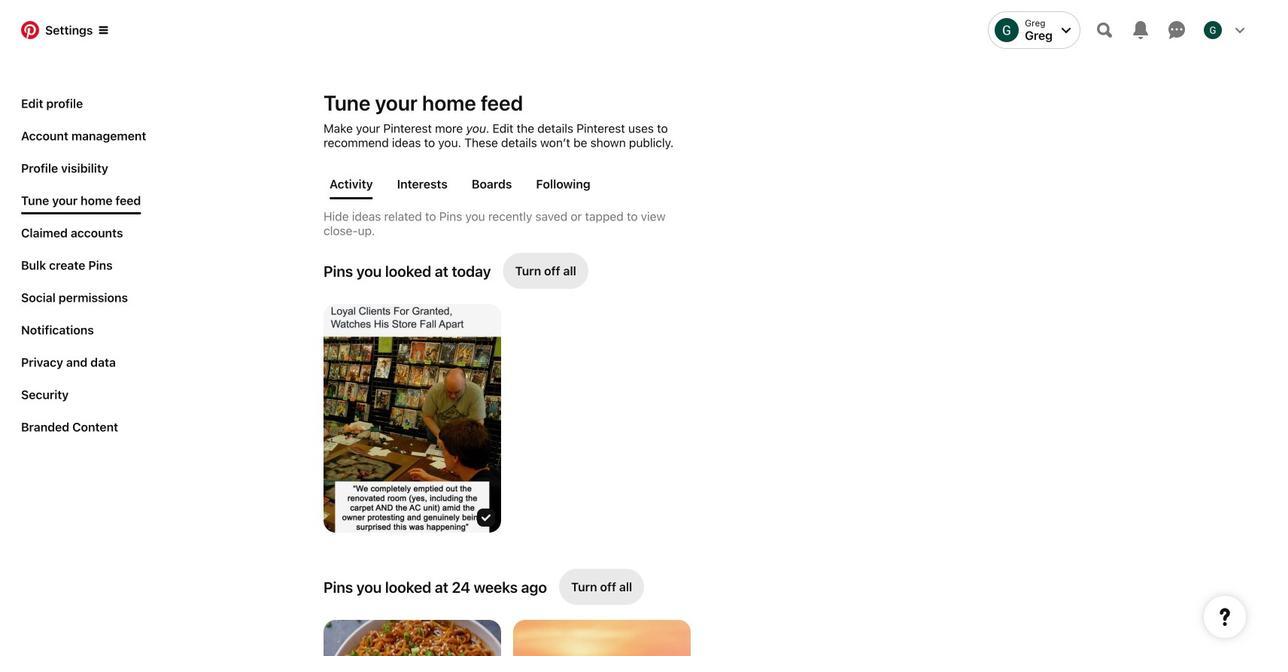 Task type: vqa. For each thing, say whether or not it's contained in the screenshot.
Pinterest icon
yes



Task type: describe. For each thing, give the bounding box(es) containing it.
1 horizontal spatial greg image
[[1205, 21, 1223, 39]]

account switcher arrow icon image
[[1062, 26, 1071, 35]]

0 horizontal spatial greg image
[[995, 18, 1020, 42]]

0 horizontal spatial list
[[15, 90, 166, 447]]



Task type: locate. For each thing, give the bounding box(es) containing it.
primary navigation header navigation
[[9, 3, 1256, 57]]

dynamic badge dropdown menu button image
[[99, 26, 108, 35]]

greg image
[[995, 18, 1020, 42], [1205, 21, 1223, 39]]

list
[[15, 90, 166, 447], [318, 247, 1024, 657]]

1 horizontal spatial list
[[318, 247, 1024, 657]]

pinterest image
[[21, 21, 39, 39]]



